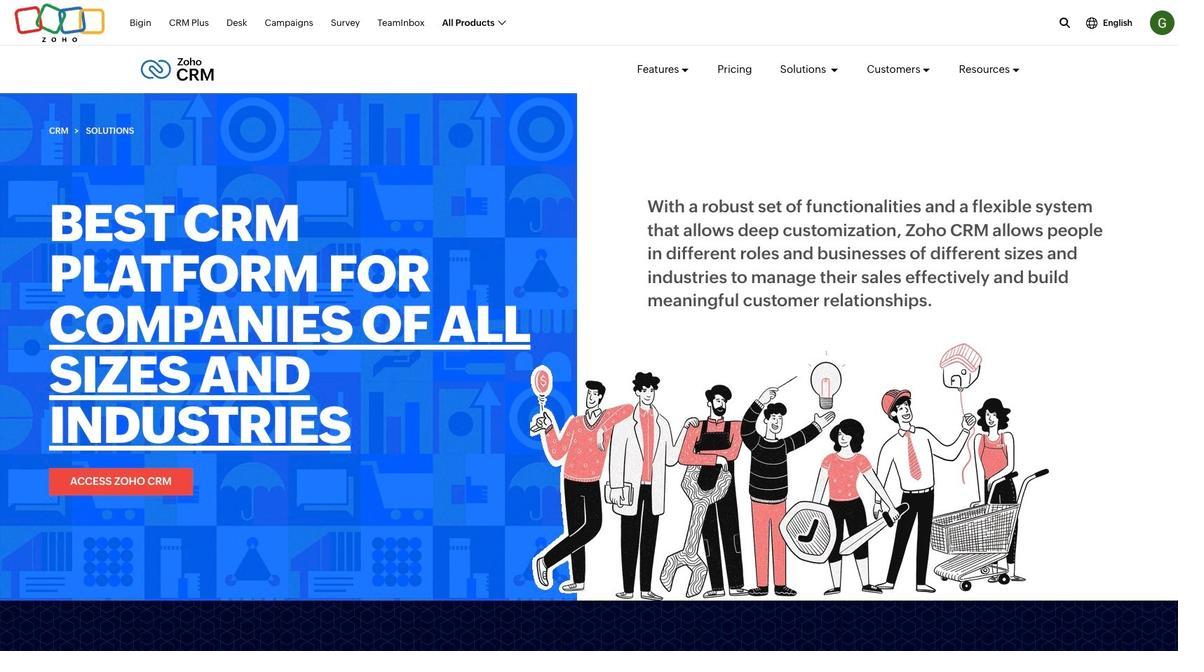 Task type: locate. For each thing, give the bounding box(es) containing it.
gary orlando image
[[1151, 11, 1175, 35]]



Task type: describe. For each thing, give the bounding box(es) containing it.
zoho crm vertical solutions image
[[530, 343, 1050, 601]]

zoho crm logo image
[[140, 54, 215, 85]]



Task type: vqa. For each thing, say whether or not it's contained in the screenshot.
zoho crm vertical solutions image
yes



